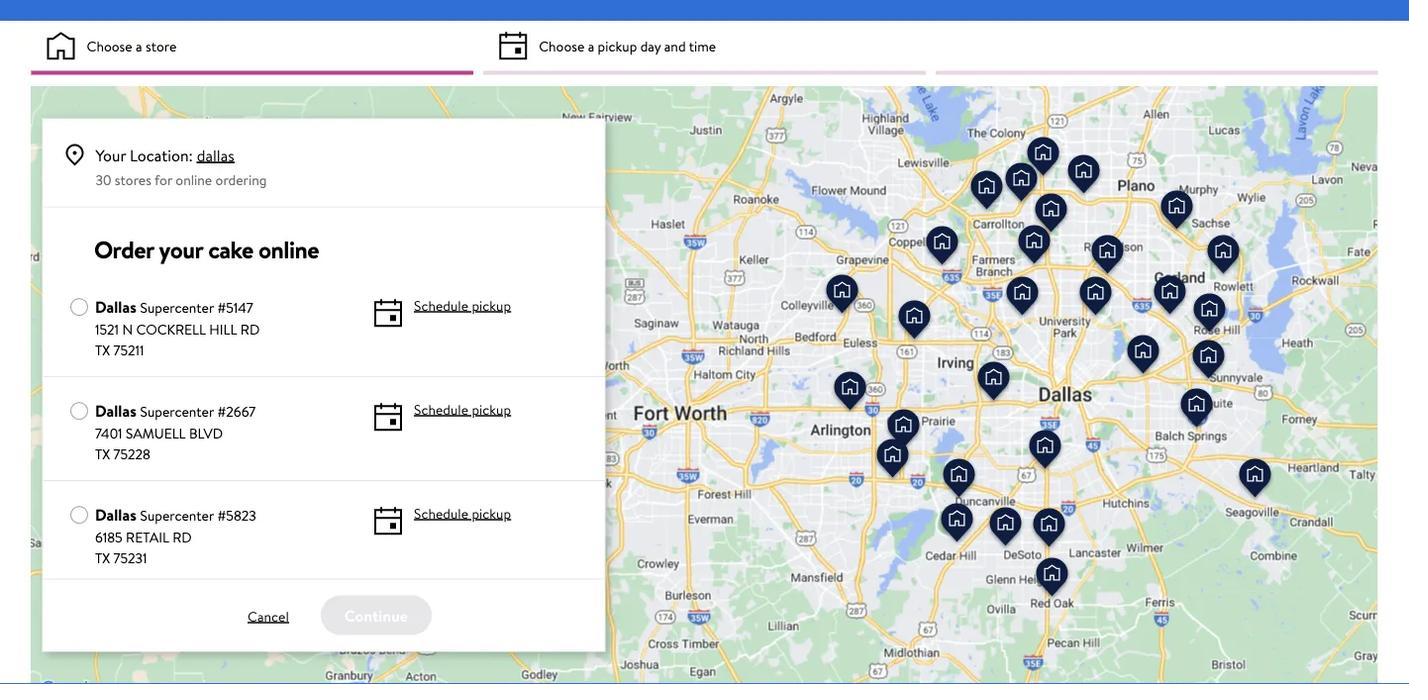 Task type: locate. For each thing, give the bounding box(es) containing it.
dallas for dallas supercenter # 5823 6185 retail rd tx 75231
[[95, 504, 136, 526]]

choose a pickup day and time
[[539, 36, 716, 55]]

order your cake online
[[94, 232, 319, 265]]

ordering
[[215, 170, 267, 189]]

2 dallas from the top
[[95, 400, 136, 422]]

schedule pickup
[[414, 295, 511, 315], [414, 399, 511, 419], [414, 503, 511, 523]]

0 vertical spatial rd
[[240, 319, 259, 338]]

schedule for dallas supercenter # 5147 1521 n cockrell hill rd tx 75211
[[414, 295, 468, 315]]

pickup for dallas supercenter # 5147 1521 n cockrell hill rd tx 75211
[[471, 295, 511, 315]]

3 tx from the top
[[95, 548, 110, 567]]

order
[[94, 232, 153, 265]]

1 choose from the left
[[87, 36, 132, 55]]

carrollton supercenter image
[[967, 169, 1007, 215]]

3 schedule pickup link from the top
[[414, 503, 511, 524]]

continue link
[[321, 596, 432, 635]]

tx down 7401
[[95, 444, 110, 463]]

dallas up 7401
[[95, 400, 136, 422]]

1 horizontal spatial online
[[258, 232, 319, 265]]

2 vertical spatial dallas
[[95, 504, 136, 526]]

1 radio image from the top
[[68, 296, 90, 318]]

1 schedule from the top
[[414, 295, 468, 315]]

tx
[[95, 340, 110, 359], [95, 444, 110, 463], [95, 548, 110, 567]]

dallas option group
[[43, 273, 605, 377], [43, 377, 605, 481], [43, 481, 605, 585]]

supercenter for dallas supercenter # 5147 1521 n cockrell hill rd tx 75211
[[140, 298, 213, 317]]

1 vertical spatial schedule pickup
[[414, 399, 511, 419]]

# for dallas supercenter # 5147 1521 n cockrell hill rd tx 75211
[[217, 298, 226, 317]]

your
[[96, 144, 126, 166]]

1 schedule pickup from the top
[[414, 295, 511, 315]]

1 vertical spatial #
[[217, 402, 226, 421]]

2 vertical spatial tx
[[95, 548, 110, 567]]

stores
[[115, 170, 151, 189]]

schedule for dallas supercenter # 5823 6185 retail rd tx 75231
[[414, 503, 468, 523]]

1 horizontal spatial plano supercenter image
[[1064, 153, 1104, 200]]

1 vertical spatial online
[[258, 232, 319, 265]]

0 vertical spatial radio image
[[68, 296, 90, 318]]

schedule pickup link for dallas supercenter # 2667 7401 samuell blvd tx 75228
[[414, 399, 511, 420]]

0 horizontal spatial online
[[176, 170, 212, 189]]

0 vertical spatial #
[[217, 298, 226, 317]]

3 schedule from the top
[[414, 503, 468, 523]]

# inside the dallas supercenter # 2667 7401 samuell blvd tx 75228
[[217, 402, 226, 421]]

radio image for dallas supercenter # 5823 6185 retail rd tx 75231
[[68, 504, 90, 526]]

# inside dallas supercenter # 5147 1521 n cockrell hill rd tx 75211
[[217, 298, 226, 317]]

and
[[664, 36, 686, 55]]

pickup
[[598, 36, 637, 55], [471, 295, 511, 315], [471, 399, 511, 419], [471, 503, 511, 523]]

1 vertical spatial garland supercenter image
[[1151, 274, 1190, 320]]

3 radio image from the top
[[68, 504, 90, 526]]

lancaster supercenter image
[[1030, 507, 1069, 553]]

1 # from the top
[[217, 298, 226, 317]]

blvd
[[189, 423, 222, 442]]

0 vertical spatial dallas
[[95, 296, 136, 318]]

1 tx from the top
[[95, 340, 110, 359]]

cockrell
[[136, 319, 205, 338]]

# up hill
[[217, 298, 226, 317]]

1 supercenter from the top
[[140, 298, 213, 317]]

2 vertical spatial radio image
[[68, 504, 90, 526]]

# inside dallas supercenter # 5823 6185 retail rd tx 75231
[[217, 506, 226, 525]]

2 schedule pickup from the top
[[414, 399, 511, 419]]

2 tx from the top
[[95, 444, 110, 463]]

supercenter inside the dallas supercenter # 2667 7401 samuell blvd tx 75228
[[140, 402, 213, 421]]

2 vertical spatial schedule pickup link
[[414, 503, 511, 524]]

choose left the "day" at left
[[539, 36, 585, 55]]

radio image
[[68, 296, 90, 318], [68, 400, 90, 422], [68, 504, 90, 526]]

1 vertical spatial schedule pickup link
[[414, 399, 511, 420]]

schedule pickup link
[[414, 295, 511, 316], [414, 399, 511, 420], [414, 503, 511, 524]]

1 vertical spatial rd
[[172, 527, 191, 546]]

0 horizontal spatial plano supercenter image
[[1024, 135, 1063, 182]]

# down blvd
[[217, 506, 226, 525]]

dallas inside the dallas supercenter # 2667 7401 samuell blvd tx 75228
[[95, 400, 136, 422]]

1 a from the left
[[136, 36, 142, 55]]

garland supercenter image
[[1157, 189, 1197, 235], [1151, 274, 1190, 320]]

0 vertical spatial tx
[[95, 340, 110, 359]]

rd right retail
[[172, 527, 191, 546]]

choose
[[87, 36, 132, 55], [539, 36, 585, 55]]

2 vertical spatial #
[[217, 506, 226, 525]]

tx inside the dallas supercenter # 2667 7401 samuell blvd tx 75228
[[95, 444, 110, 463]]

a left store
[[136, 36, 142, 55]]

schedule pickup for dallas supercenter # 5823 6185 retail rd tx 75231
[[414, 503, 511, 523]]

3 dallas from the top
[[95, 504, 136, 526]]

#
[[217, 298, 226, 317], [217, 402, 226, 421], [217, 506, 226, 525]]

0 vertical spatial schedule pickup link
[[414, 295, 511, 316]]

75228
[[113, 444, 150, 463]]

2 supercenter from the top
[[140, 402, 213, 421]]

dallas up 1521
[[95, 296, 136, 318]]

mesquite supercenter image
[[1189, 338, 1229, 385]]

1 vertical spatial supercenter
[[140, 402, 213, 421]]

1 horizontal spatial rd
[[240, 319, 259, 338]]

dallas up 6185 on the left bottom of the page
[[95, 504, 136, 526]]

0 vertical spatial supercenter
[[140, 298, 213, 317]]

schedule for dallas supercenter # 2667 7401 samuell blvd tx 75228
[[414, 399, 468, 419]]

1521
[[95, 319, 118, 338]]

grand prairie supercenter image
[[884, 408, 924, 454]]

for
[[155, 170, 172, 189]]

dallas supercenter image
[[1002, 161, 1042, 208], [1015, 223, 1054, 270], [1076, 275, 1116, 321], [974, 360, 1014, 407], [1026, 428, 1065, 475]]

rd
[[240, 319, 259, 338], [172, 527, 191, 546]]

online
[[176, 170, 212, 189], [258, 232, 319, 265]]

1 schedule pickup link from the top
[[414, 295, 511, 316]]

a left the "day" at left
[[588, 36, 595, 55]]

cancel link
[[248, 606, 289, 627]]

supercenter
[[140, 298, 213, 317], [140, 402, 213, 421], [140, 506, 213, 525]]

1 dallas from the top
[[95, 296, 136, 318]]

supercenter inside dallas supercenter # 5147 1521 n cockrell hill rd tx 75211
[[140, 298, 213, 317]]

rd down 5147
[[240, 319, 259, 338]]

supercenter up cockrell
[[140, 298, 213, 317]]

2 choose from the left
[[539, 36, 585, 55]]

0 vertical spatial schedule
[[414, 295, 468, 315]]

dallas inside dallas supercenter # 5147 1521 n cockrell hill rd tx 75211
[[95, 296, 136, 318]]

tx down 6185 on the left bottom of the page
[[95, 548, 110, 567]]

dallas inside dallas supercenter # 5823 6185 retail rd tx 75231
[[95, 504, 136, 526]]

2 vertical spatial schedule
[[414, 503, 468, 523]]

pin nav image
[[63, 143, 87, 167]]

0 horizontal spatial choose
[[87, 36, 132, 55]]

dallas supercenter # 5147 1521 n cockrell hill rd tx 75211
[[95, 296, 259, 359]]

0 horizontal spatial rd
[[172, 527, 191, 546]]

3 dallas option group from the top
[[43, 481, 605, 585]]

0 vertical spatial online
[[176, 170, 212, 189]]

2 vertical spatial supercenter
[[140, 506, 213, 525]]

dallas supercenter # 2667 7401 samuell blvd tx 75228
[[95, 400, 255, 463]]

1 vertical spatial radio image
[[68, 400, 90, 422]]

2 # from the top
[[217, 402, 226, 421]]

cake
[[208, 232, 253, 265]]

online right for
[[176, 170, 212, 189]]

dallas supercenter # 5823 6185 retail rd tx 75231
[[95, 504, 256, 567]]

2 radio image from the top
[[68, 400, 90, 422]]

plano supercenter image
[[1024, 135, 1063, 182], [1064, 153, 1104, 200]]

0 horizontal spatial a
[[136, 36, 142, 55]]

location:
[[130, 144, 193, 166]]

dallas supercenter image
[[1032, 192, 1071, 238], [1088, 233, 1128, 280], [1003, 275, 1043, 321], [1124, 333, 1163, 380], [940, 457, 979, 504]]

map region
[[0, 85, 1404, 684]]

2 schedule from the top
[[414, 399, 468, 419]]

1 vertical spatial schedule
[[414, 399, 468, 419]]

2 vertical spatial schedule pickup
[[414, 503, 511, 523]]

dallas for dallas supercenter # 2667 7401 samuell blvd tx 75228
[[95, 400, 136, 422]]

a
[[136, 36, 142, 55], [588, 36, 595, 55]]

schedule
[[414, 295, 468, 315], [414, 399, 468, 419], [414, 503, 468, 523]]

seagoville supercenter image
[[1236, 457, 1275, 504]]

# up blvd
[[217, 402, 226, 421]]

1 horizontal spatial choose
[[539, 36, 585, 55]]

2 schedule pickup link from the top
[[414, 399, 511, 420]]

tx inside dallas supercenter # 5823 6185 retail rd tx 75231
[[95, 548, 110, 567]]

1 horizontal spatial a
[[588, 36, 595, 55]]

grand prairie supercenter image
[[873, 437, 913, 484]]

1 vertical spatial tx
[[95, 444, 110, 463]]

3 # from the top
[[217, 506, 226, 525]]

3 schedule pickup from the top
[[414, 503, 511, 523]]

2 a from the left
[[588, 36, 595, 55]]

choose left store
[[87, 36, 132, 55]]

supercenter up retail
[[140, 506, 213, 525]]

3 supercenter from the top
[[140, 506, 213, 525]]

balch springs supercenter image
[[1177, 387, 1217, 433]]

dallas
[[95, 296, 136, 318], [95, 400, 136, 422], [95, 504, 136, 526]]

0 vertical spatial schedule pickup
[[414, 295, 511, 315]]

supercenter inside dallas supercenter # 5823 6185 retail rd tx 75231
[[140, 506, 213, 525]]

rd inside dallas supercenter # 5147 1521 n cockrell hill rd tx 75211
[[240, 319, 259, 338]]

online right the cake
[[258, 232, 319, 265]]

time
[[689, 36, 716, 55]]

choose a store
[[87, 36, 177, 55]]

1 vertical spatial dallas
[[95, 400, 136, 422]]

supercenter up "samuell"
[[140, 402, 213, 421]]

tx down 1521
[[95, 340, 110, 359]]



Task type: vqa. For each thing, say whether or not it's contained in the screenshot.
checkout
no



Task type: describe. For each thing, give the bounding box(es) containing it.
radio image for dallas supercenter # 2667 7401 samuell blvd tx 75228
[[68, 400, 90, 422]]

online inside your location: dallas 30 stores for online ordering
[[176, 170, 212, 189]]

tx for dallas supercenter # 5823 6185 retail rd tx 75231
[[95, 548, 110, 567]]

cancel
[[248, 607, 289, 626]]

choose for choose a store
[[87, 36, 132, 55]]

cedar hill supercenter image
[[938, 502, 977, 548]]

a for pickup
[[588, 36, 595, 55]]

a for store
[[136, 36, 142, 55]]

schedule pickup for dallas supercenter # 5147 1521 n cockrell hill rd tx 75211
[[414, 295, 511, 315]]

radio image for dallas supercenter # 5147 1521 n cockrell hill rd tx 75211
[[68, 296, 90, 318]]

supercenter for dallas supercenter # 2667 7401 samuell blvd tx 75228
[[140, 402, 213, 421]]

30
[[96, 170, 111, 189]]

pickup for dallas supercenter # 5823 6185 retail rd tx 75231
[[471, 503, 511, 523]]

irving supercenter image
[[895, 299, 935, 345]]

continue
[[344, 605, 408, 627]]

schedule pickup link for dallas supercenter # 5823 6185 retail rd tx 75231
[[414, 503, 511, 524]]

75211
[[113, 340, 144, 359]]

6185
[[95, 527, 122, 546]]

red oak supercenter image
[[1033, 556, 1072, 603]]

dallas button
[[197, 143, 235, 167]]

# for dallas supercenter # 2667 7401 samuell blvd tx 75228
[[217, 402, 226, 421]]

75231
[[113, 548, 147, 567]]

day
[[641, 36, 661, 55]]

5823
[[226, 506, 256, 525]]

0 vertical spatial garland supercenter image
[[1157, 189, 1197, 235]]

store
[[146, 36, 177, 55]]

samuell
[[125, 423, 185, 442]]

# for dallas supercenter # 5823 6185 retail rd tx 75231
[[217, 506, 226, 525]]

dallas for dallas supercenter # 5147 1521 n cockrell hill rd tx 75211
[[95, 296, 136, 318]]

schedule pickup link for dallas supercenter # 5147 1521 n cockrell hill rd tx 75211
[[414, 295, 511, 316]]

tx for dallas supercenter # 2667 7401 samuell blvd tx 75228
[[95, 444, 110, 463]]

5147
[[226, 298, 253, 317]]

2 dallas option group from the top
[[43, 377, 605, 481]]

2667
[[226, 402, 255, 421]]

rd inside dallas supercenter # 5823 6185 retail rd tx 75231
[[172, 527, 191, 546]]

your location: dallas 30 stores for online ordering
[[96, 144, 267, 189]]

arlington supercenter image
[[831, 370, 870, 417]]

retail
[[125, 527, 169, 546]]

schedule pickup for dallas supercenter # 2667 7401 samuell blvd tx 75228
[[414, 399, 511, 419]]

7401
[[95, 423, 122, 442]]

tx inside dallas supercenter # 5147 1521 n cockrell hill rd tx 75211
[[95, 340, 110, 359]]

1 dallas option group from the top
[[43, 273, 605, 377]]

choose for choose a pickup day and time
[[539, 36, 585, 55]]

irving supercenter image
[[923, 224, 962, 271]]

supercenter for dallas supercenter # 5823 6185 retail rd tx 75231
[[140, 506, 213, 525]]

dallas
[[197, 144, 235, 166]]

n
[[122, 319, 132, 338]]

bedford supercenter image
[[823, 273, 862, 319]]

hill
[[209, 319, 237, 338]]

pickup for dallas supercenter # 2667 7401 samuell blvd tx 75228
[[471, 399, 511, 419]]

google image
[[36, 677, 102, 684]]

garland supercenter image
[[1190, 292, 1230, 338]]

rowlett supercenter image
[[1204, 233, 1244, 280]]

your
[[159, 232, 202, 265]]

desoto supercenter image
[[986, 506, 1026, 552]]



